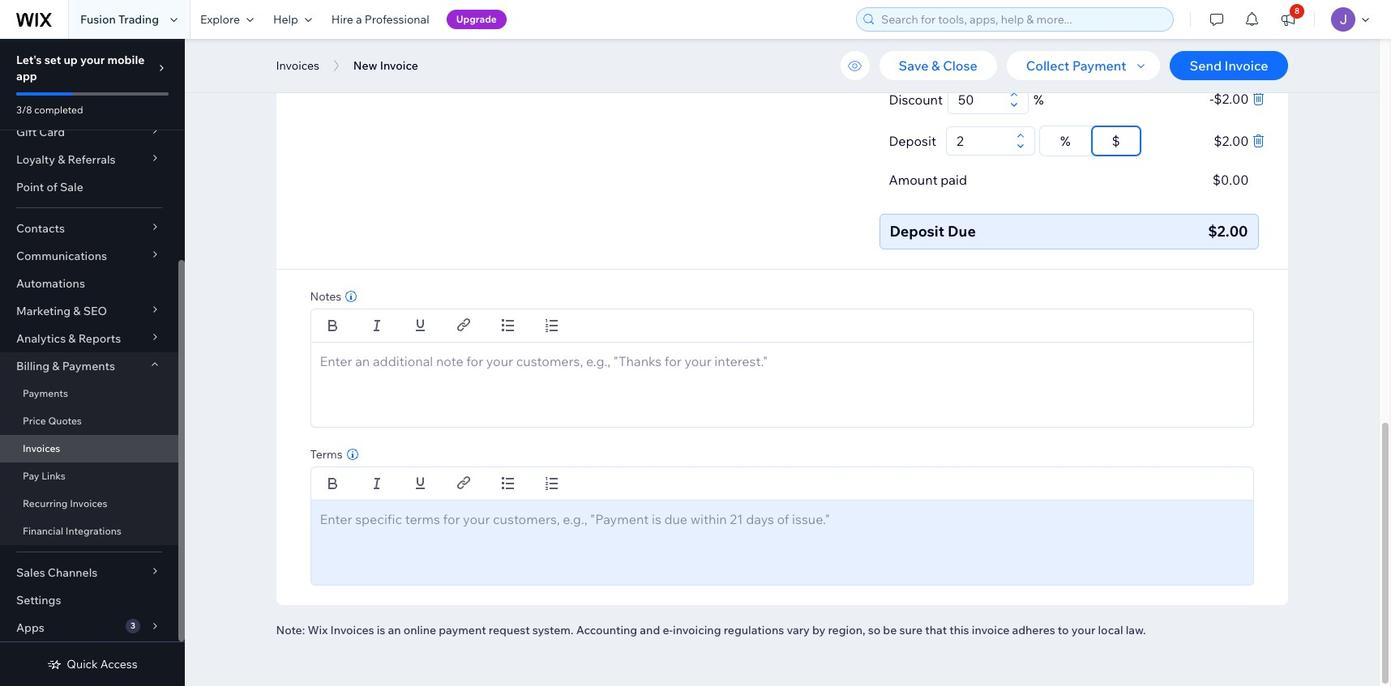 Task type: locate. For each thing, give the bounding box(es) containing it.
analytics & reports button
[[0, 325, 178, 353]]

invoice total
[[889, 53, 966, 69]]

mobile
[[107, 53, 145, 67]]

invoices button
[[268, 54, 328, 78]]

point of sale
[[16, 180, 83, 195]]

0 vertical spatial $2.00
[[1214, 90, 1249, 107]]

sure
[[900, 624, 923, 638]]

hire a professional
[[332, 12, 430, 27]]

invoice for send invoice
[[1225, 58, 1269, 74]]

pay
[[23, 470, 39, 483]]

pay links link
[[0, 463, 178, 491]]

1 vertical spatial %
[[1061, 133, 1071, 149]]

payments
[[62, 359, 115, 374], [23, 388, 68, 400]]

-$2.00
[[1210, 90, 1249, 107]]

None text field
[[952, 127, 1012, 155]]

new invoice
[[353, 58, 418, 73]]

0 horizontal spatial %
[[1034, 92, 1044, 108]]

% inside the "%" button
[[1061, 133, 1071, 149]]

billing & payments
[[16, 359, 115, 374]]

and
[[640, 624, 660, 638]]

links
[[42, 470, 66, 483]]

invoice for new invoice
[[380, 58, 418, 73]]

pay links
[[23, 470, 66, 483]]

$2.00 up $0.00
[[1214, 133, 1249, 149]]

communications
[[16, 249, 107, 264]]

None text field
[[954, 86, 1006, 114], [310, 342, 1254, 428], [310, 500, 1254, 586], [954, 86, 1006, 114], [310, 342, 1254, 428], [310, 500, 1254, 586]]

0 vertical spatial payments
[[62, 359, 115, 374]]

$2.00
[[1214, 90, 1249, 107], [1214, 133, 1249, 149], [1209, 222, 1249, 241]]

& left seo
[[73, 304, 81, 319]]

marketing & seo
[[16, 304, 107, 319]]

invoice inside send invoice button
[[1225, 58, 1269, 74]]

0 horizontal spatial invoice
[[380, 58, 418, 73]]

3/8 completed
[[16, 104, 83, 116]]

your right up
[[80, 53, 105, 67]]

$2.00 down $0.00
[[1209, 222, 1249, 241]]

send invoice
[[1190, 58, 1269, 74]]

quick access
[[67, 658, 138, 672]]

&
[[932, 58, 940, 74], [58, 152, 65, 167], [73, 304, 81, 319], [68, 332, 76, 346], [52, 359, 60, 374]]

deposit for deposit
[[889, 133, 937, 149]]

your
[[80, 53, 105, 67], [1072, 624, 1096, 638]]

payments up price quotes
[[23, 388, 68, 400]]

notes
[[310, 290, 342, 304]]

note: wix invoices is an online payment request system. accounting and e-invoicing regulations vary by region, so be sure that this invoice adheres to your local law.
[[276, 624, 1146, 638]]

& inside button
[[932, 58, 940, 74]]

payment
[[439, 624, 486, 638]]

fusion trading
[[80, 12, 159, 27]]

0 vertical spatial %
[[1034, 92, 1044, 108]]

marketing
[[16, 304, 71, 319]]

invoices left is
[[330, 624, 374, 638]]

help button
[[264, 0, 322, 39]]

%
[[1034, 92, 1044, 108], [1061, 133, 1071, 149]]

0 vertical spatial your
[[80, 53, 105, 67]]

invoices
[[276, 58, 319, 73], [23, 443, 60, 455], [70, 498, 107, 510], [330, 624, 374, 638]]

paid
[[941, 172, 968, 188]]

e-
[[663, 624, 673, 638]]

amount
[[889, 172, 938, 188]]

& right billing in the bottom of the page
[[52, 359, 60, 374]]

invoice inside new invoice 'button'
[[380, 58, 418, 73]]

% left $
[[1061, 133, 1071, 149]]

& for analytics
[[68, 332, 76, 346]]

sales channels button
[[0, 560, 178, 587]]

$
[[1112, 133, 1121, 149]]

amount paid
[[889, 172, 968, 188]]

close
[[943, 58, 978, 74]]

% down collect in the top right of the page
[[1034, 92, 1044, 108]]

0 vertical spatial deposit
[[889, 133, 937, 149]]

1 vertical spatial payments
[[23, 388, 68, 400]]

& for save
[[932, 58, 940, 74]]

loyalty
[[16, 152, 55, 167]]

payments inside payments link
[[23, 388, 68, 400]]

point of sale link
[[0, 174, 178, 201]]

1 horizontal spatial %
[[1061, 133, 1071, 149]]

terms
[[310, 448, 343, 462]]

& right loyalty
[[58, 152, 65, 167]]

hire
[[332, 12, 354, 27]]

1 horizontal spatial your
[[1072, 624, 1096, 638]]

invoice
[[972, 624, 1010, 638]]

contacts button
[[0, 215, 178, 242]]

help
[[273, 12, 298, 27]]

payments up payments link
[[62, 359, 115, 374]]

& for marketing
[[73, 304, 81, 319]]

fusion
[[80, 12, 116, 27]]

send invoice button
[[1171, 51, 1288, 80]]

-
[[1210, 90, 1214, 107]]

invoice up -$2.00
[[1225, 58, 1269, 74]]

8 button
[[1271, 0, 1307, 39]]

billing
[[16, 359, 50, 374]]

invoices down help button
[[276, 58, 319, 73]]

1 vertical spatial your
[[1072, 624, 1096, 638]]

price quotes link
[[0, 408, 178, 436]]

let's set up your mobile app
[[16, 53, 145, 84]]

2 horizontal spatial invoice
[[1225, 58, 1269, 74]]

explore
[[200, 12, 240, 27]]

let's
[[16, 53, 42, 67]]

& inside dropdown button
[[58, 152, 65, 167]]

& inside dropdown button
[[52, 359, 60, 374]]

vary
[[787, 624, 810, 638]]

automations
[[16, 277, 85, 291]]

collect payment button
[[1007, 51, 1161, 80]]

wix
[[308, 624, 328, 638]]

deposit up amount
[[889, 133, 937, 149]]

1 vertical spatial deposit
[[890, 222, 945, 241]]

$2.00 down send invoice button
[[1214, 90, 1249, 107]]

& inside dropdown button
[[68, 332, 76, 346]]

quick
[[67, 658, 98, 672]]

3/8
[[16, 104, 32, 116]]

gift card button
[[0, 118, 178, 146]]

deposit left due
[[890, 222, 945, 241]]

upgrade
[[456, 13, 497, 25]]

& left reports at left
[[68, 332, 76, 346]]

invoice right new
[[380, 58, 418, 73]]

0 horizontal spatial your
[[80, 53, 105, 67]]

& inside popup button
[[73, 304, 81, 319]]

recurring
[[23, 498, 68, 510]]

local
[[1098, 624, 1124, 638]]

so
[[868, 624, 881, 638]]

a
[[356, 12, 362, 27]]

& right save
[[932, 58, 940, 74]]

save & close button
[[880, 51, 997, 80]]

your right to
[[1072, 624, 1096, 638]]

invoice up discount
[[889, 53, 934, 69]]

seo
[[83, 304, 107, 319]]

collect
[[1026, 58, 1070, 74]]



Task type: describe. For each thing, give the bounding box(es) containing it.
set
[[44, 53, 61, 67]]

& for loyalty
[[58, 152, 65, 167]]

online
[[404, 624, 436, 638]]

settings link
[[0, 587, 178, 615]]

upgrade button
[[447, 10, 507, 29]]

regulations
[[724, 624, 784, 638]]

quick access button
[[47, 658, 138, 672]]

note:
[[276, 624, 305, 638]]

collect payment
[[1026, 58, 1127, 74]]

point
[[16, 180, 44, 195]]

payment
[[1073, 58, 1127, 74]]

communications button
[[0, 242, 178, 270]]

save
[[899, 58, 929, 74]]

integrations
[[66, 526, 122, 538]]

channels
[[48, 566, 98, 581]]

price
[[23, 415, 46, 427]]

payments inside billing & payments dropdown button
[[62, 359, 115, 374]]

financial integrations link
[[0, 518, 178, 546]]

recurring invoices
[[23, 498, 107, 510]]

3
[[131, 621, 135, 632]]

by
[[813, 624, 826, 638]]

discount
[[889, 92, 943, 108]]

of
[[47, 180, 57, 195]]

completed
[[34, 104, 83, 116]]

referrals
[[68, 152, 116, 167]]

hire a professional link
[[322, 0, 439, 39]]

system.
[[533, 624, 574, 638]]

adheres
[[1013, 624, 1056, 638]]

loyalty & referrals
[[16, 152, 116, 167]]

gift
[[16, 125, 37, 139]]

total
[[937, 53, 966, 69]]

professional
[[365, 12, 430, 27]]

be
[[883, 624, 897, 638]]

invoicing
[[673, 624, 721, 638]]

price quotes
[[23, 415, 82, 427]]

up
[[64, 53, 78, 67]]

sale
[[60, 180, 83, 195]]

to
[[1058, 624, 1069, 638]]

deposit due
[[890, 222, 976, 241]]

2 vertical spatial $2.00
[[1209, 222, 1249, 241]]

due
[[948, 222, 976, 241]]

sales
[[16, 566, 45, 581]]

access
[[100, 658, 138, 672]]

settings
[[16, 594, 61, 608]]

accounting
[[576, 624, 638, 638]]

recurring invoices link
[[0, 491, 178, 518]]

payments link
[[0, 380, 178, 408]]

your inside let's set up your mobile app
[[80, 53, 105, 67]]

Search for tools, apps, help & more... field
[[877, 8, 1169, 31]]

invoices down pay links link
[[70, 498, 107, 510]]

analytics
[[16, 332, 66, 346]]

invoices up pay links
[[23, 443, 60, 455]]

reports
[[78, 332, 121, 346]]

card
[[39, 125, 65, 139]]

$ button
[[1092, 127, 1141, 156]]

new
[[353, 58, 378, 73]]

invoices inside button
[[276, 58, 319, 73]]

contacts
[[16, 221, 65, 236]]

sales channels
[[16, 566, 98, 581]]

1 vertical spatial $2.00
[[1214, 133, 1249, 149]]

financial
[[23, 526, 63, 538]]

$0.00
[[1213, 172, 1249, 188]]

financial integrations
[[23, 526, 122, 538]]

that
[[926, 624, 947, 638]]

request
[[489, 624, 530, 638]]

new invoice button
[[345, 54, 426, 78]]

1 horizontal spatial invoice
[[889, 53, 934, 69]]

& for billing
[[52, 359, 60, 374]]

loyalty & referrals button
[[0, 146, 178, 174]]

% button
[[1040, 127, 1091, 156]]

this
[[950, 624, 970, 638]]

sidebar element
[[0, 0, 185, 687]]

deposit for deposit due
[[890, 222, 945, 241]]



Task type: vqa. For each thing, say whether or not it's contained in the screenshot.
rightmost "who"
no



